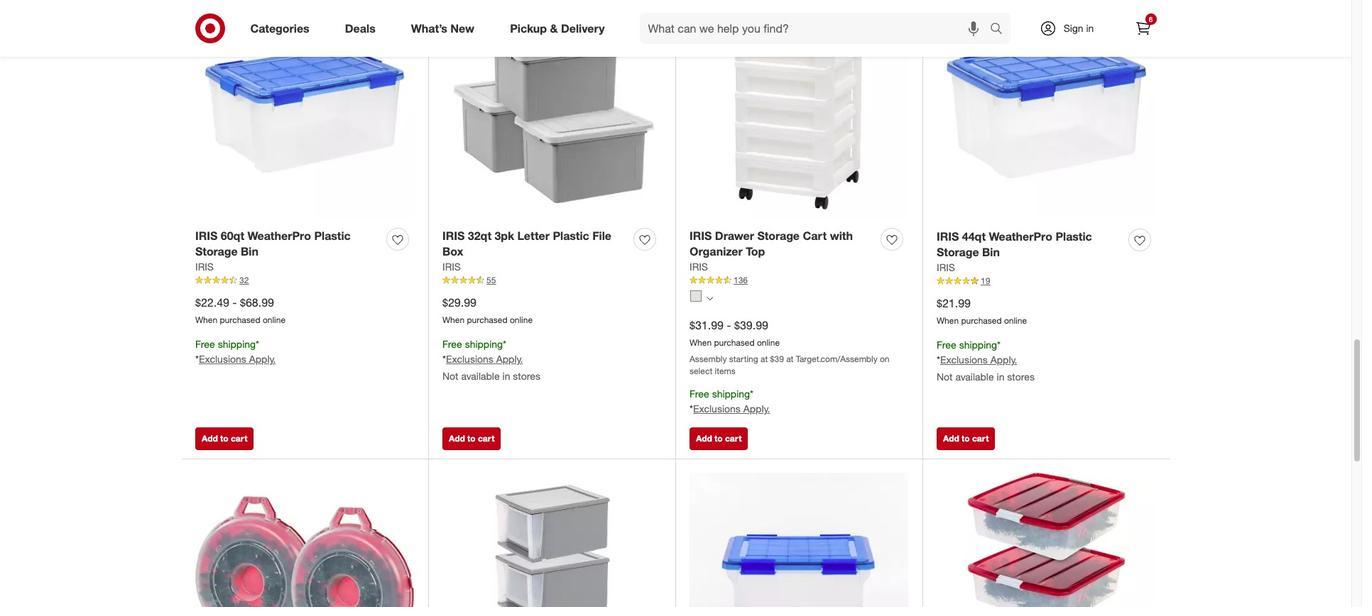 Task type: describe. For each thing, give the bounding box(es) containing it.
purchased inside $29.99 when purchased online
[[467, 315, 508, 326]]

plastic inside "iris 32qt 3pk letter plastic file box"
[[553, 229, 590, 243]]

iris drawer storage cart with organizer top link
[[690, 228, 875, 260]]

purchased inside $21.99 when purchased online
[[962, 316, 1002, 326]]

what's new link
[[399, 13, 493, 44]]

add to cart button for $21.99
[[937, 428, 996, 450]]

cart for $22.49
[[231, 433, 248, 444]]

iris link for iris 32qt 3pk letter plastic file box
[[443, 260, 461, 274]]

all colors image
[[707, 295, 713, 302]]

$31.99
[[690, 319, 724, 333]]

19
[[981, 276, 991, 287]]

&
[[550, 21, 558, 35]]

exclusions down items
[[694, 403, 741, 415]]

top
[[746, 245, 766, 259]]

target.com/assembly
[[796, 354, 878, 365]]

add for $29.99
[[449, 433, 465, 444]]

categories link
[[238, 13, 327, 44]]

apply. for $22.49 - $68.99
[[249, 353, 276, 365]]

free shipping * * exclusions apply. for $68.99
[[195, 338, 276, 365]]

shipping for $22.49 - $68.99
[[218, 338, 256, 350]]

add to cart for $22.49
[[202, 433, 248, 444]]

free for $29.99
[[443, 338, 462, 350]]

starting
[[730, 354, 759, 365]]

add to cart for $29.99
[[449, 433, 495, 444]]

organizer
[[690, 245, 743, 259]]

$39.99
[[735, 319, 769, 333]]

iris drawer storage cart with organizer top
[[690, 229, 853, 259]]

- for $31.99
[[727, 319, 732, 333]]

* down $29.99 when purchased online
[[503, 338, 507, 350]]

2 horizontal spatial in
[[1087, 22, 1095, 34]]

What can we help you find? suggestions appear below search field
[[640, 13, 994, 44]]

free for $22.49 - $68.99
[[195, 338, 215, 350]]

exclusions for $29.99
[[446, 353, 494, 365]]

44qt
[[963, 229, 986, 243]]

new
[[451, 21, 475, 35]]

free for $21.99
[[937, 339, 957, 351]]

delivery
[[561, 21, 605, 35]]

bin for 60qt
[[241, 245, 259, 259]]

iris link for iris drawer storage cart with organizer top
[[690, 260, 708, 274]]

$29.99 when purchased online
[[443, 296, 533, 326]]

iris down box
[[443, 261, 461, 273]]

box
[[443, 245, 464, 259]]

19 link
[[937, 275, 1157, 288]]

deals link
[[333, 13, 394, 44]]

not for $29.99
[[443, 370, 459, 382]]

to for $31.99
[[715, 433, 723, 444]]

sign in
[[1064, 22, 1095, 34]]

3pk
[[495, 229, 515, 243]]

purchased inside $31.99 - $39.99 when purchased online assembly starting at $39 at target.com/assembly  on select items
[[715, 338, 755, 348]]

$22.49 - $68.99 when purchased online
[[195, 296, 286, 326]]

shipping down items
[[712, 388, 750, 400]]

add for $22.49
[[202, 433, 218, 444]]

categories
[[250, 21, 310, 35]]

* down $21.99 when purchased online
[[998, 339, 1001, 351]]

select
[[690, 366, 713, 377]]

available for $21.99
[[956, 371, 995, 383]]

when inside $21.99 when purchased online
[[937, 316, 959, 326]]

pickup & delivery
[[510, 21, 605, 35]]

letter
[[518, 229, 550, 243]]

file
[[593, 229, 612, 243]]

online inside $29.99 when purchased online
[[510, 315, 533, 326]]

cart for $31.99
[[726, 433, 742, 444]]

55 link
[[443, 274, 662, 287]]

exclusions apply. link down $29.99 when purchased online
[[446, 353, 523, 365]]

in for iris 32qt 3pk letter plastic file box
[[503, 370, 511, 382]]

136 link
[[690, 274, 909, 287]]

when inside $22.49 - $68.99 when purchased online
[[195, 315, 218, 326]]

* down $22.49 at the left
[[195, 353, 199, 365]]

exclusions apply. link down $21.99 when purchased online
[[941, 354, 1018, 366]]

55
[[487, 275, 496, 286]]

to for $29.99
[[468, 433, 476, 444]]

shipping for $29.99
[[465, 338, 503, 350]]

pickup
[[510, 21, 547, 35]]

online inside $31.99 - $39.99 when purchased online assembly starting at $39 at target.com/assembly  on select items
[[757, 338, 780, 348]]

exclusions for $22.49 - $68.99
[[199, 353, 246, 365]]

sign
[[1064, 22, 1084, 34]]

items
[[715, 366, 736, 377]]



Task type: vqa. For each thing, say whether or not it's contained in the screenshot.
with
yes



Task type: locate. For each thing, give the bounding box(es) containing it.
4 add from the left
[[944, 433, 960, 444]]

in down $21.99 when purchased online
[[997, 371, 1005, 383]]

weatherpro
[[248, 229, 311, 243], [990, 229, 1053, 243]]

0 horizontal spatial in
[[503, 370, 511, 382]]

iris up $22.49 at the left
[[195, 261, 214, 273]]

$39
[[771, 354, 784, 365]]

exclusions down $21.99 when purchased online
[[941, 354, 988, 366]]

iris 44qt weatherpro plastic storage bin image
[[937, 1, 1157, 220], [937, 1, 1157, 220]]

3 cart from the left
[[726, 433, 742, 444]]

iris link up $22.49 at the left
[[195, 260, 214, 274]]

free
[[195, 338, 215, 350], [443, 338, 462, 350], [937, 339, 957, 351], [690, 388, 710, 400]]

online up $39
[[757, 338, 780, 348]]

exclusions apply. link
[[199, 353, 276, 365], [446, 353, 523, 365], [941, 354, 1018, 366], [694, 403, 771, 415]]

0 horizontal spatial storage
[[195, 245, 238, 259]]

free shipping * * exclusions apply. down $22.49 - $68.99 when purchased online
[[195, 338, 276, 365]]

cart
[[231, 433, 248, 444], [478, 433, 495, 444], [726, 433, 742, 444], [973, 433, 989, 444]]

deals
[[345, 21, 376, 35]]

weatherpro right 60qt
[[248, 229, 311, 243]]

bin for 44qt
[[983, 245, 1001, 260]]

in for iris 44qt weatherpro plastic storage bin
[[997, 371, 1005, 383]]

purchased up starting
[[715, 338, 755, 348]]

free shipping * * exclusions apply. not available in stores for $21.99
[[937, 339, 1035, 383]]

storage for iris 60qt weatherpro plastic storage bin
[[195, 245, 238, 259]]

add to cart button for $22.49
[[195, 428, 254, 450]]

exclusions down $22.49 - $68.99 when purchased online
[[199, 353, 246, 365]]

to for $21.99
[[962, 433, 970, 444]]

online inside $22.49 - $68.99 when purchased online
[[263, 315, 286, 326]]

at left $39
[[761, 354, 768, 365]]

not for $21.99
[[937, 371, 953, 383]]

online inside $21.99 when purchased online
[[1005, 316, 1028, 326]]

$29.99
[[443, 296, 477, 310]]

iris up the $21.99
[[937, 262, 956, 274]]

$31.99 - $39.99 when purchased online assembly starting at $39 at target.com/assembly  on select items
[[690, 319, 890, 377]]

exclusions for $21.99
[[941, 354, 988, 366]]

plastic inside iris 44qt weatherpro plastic storage bin
[[1056, 229, 1093, 243]]

online
[[263, 315, 286, 326], [510, 315, 533, 326], [1005, 316, 1028, 326], [757, 338, 780, 348]]

on
[[880, 354, 890, 365]]

add to cart for $31.99
[[696, 433, 742, 444]]

2 at from the left
[[787, 354, 794, 365]]

* down $29.99
[[443, 353, 446, 365]]

$21.99
[[937, 297, 971, 311]]

iris link down organizer
[[690, 260, 708, 274]]

storage down 60qt
[[195, 245, 238, 259]]

iris 60qt weatherpro plastic storage bin image
[[195, 1, 414, 220], [195, 1, 414, 220]]

1 horizontal spatial bin
[[983, 245, 1001, 260]]

iris 32qt 3pk letter plastic file box image
[[443, 1, 662, 220], [443, 1, 662, 220]]

exclusions apply. link down items
[[694, 403, 771, 415]]

1 horizontal spatial in
[[997, 371, 1005, 383]]

iris 60qt weatherpro plastic storage bin link
[[195, 228, 381, 260]]

online down $68.99
[[263, 315, 286, 326]]

0 horizontal spatial stores
[[513, 370, 541, 382]]

free shipping * * exclusions apply. for $39.99
[[690, 388, 771, 415]]

1 add to cart button from the left
[[195, 428, 254, 450]]

purchased down $29.99
[[467, 315, 508, 326]]

plastic
[[314, 229, 351, 243], [553, 229, 590, 243], [1056, 229, 1093, 243]]

free shipping * * exclusions apply. down items
[[690, 388, 771, 415]]

1 add from the left
[[202, 433, 218, 444]]

add to cart button for $31.99
[[690, 428, 749, 450]]

plastic up 32 link
[[314, 229, 351, 243]]

iris down organizer
[[690, 261, 708, 273]]

6
[[1150, 15, 1154, 23]]

iris 32qt 3pk letter plastic file box
[[443, 229, 612, 259]]

32 link
[[195, 274, 414, 287]]

iris 60qt weatherpro plastic storage bin
[[195, 229, 351, 259]]

shipping for $21.99
[[960, 339, 998, 351]]

* down starting
[[750, 388, 754, 400]]

exclusions
[[199, 353, 246, 365], [446, 353, 494, 365], [941, 354, 988, 366], [694, 403, 741, 415]]

sign in link
[[1028, 13, 1117, 44]]

weatherpro inside iris 60qt weatherpro plastic storage bin
[[248, 229, 311, 243]]

pickup & delivery link
[[498, 13, 623, 44]]

1 cart from the left
[[231, 433, 248, 444]]

online down 55 'link'
[[510, 315, 533, 326]]

at right $39
[[787, 354, 794, 365]]

stores
[[513, 370, 541, 382], [1008, 371, 1035, 383]]

plastic left file
[[553, 229, 590, 243]]

plastic for iris 60qt weatherpro plastic storage bin
[[314, 229, 351, 243]]

6 link
[[1128, 13, 1159, 44]]

in down $29.99 when purchased online
[[503, 370, 511, 382]]

at
[[761, 354, 768, 365], [787, 354, 794, 365]]

add for $31.99
[[696, 433, 713, 444]]

shipping down $21.99 when purchased online
[[960, 339, 998, 351]]

iris inside iris 44qt weatherpro plastic storage bin
[[937, 229, 960, 243]]

storage
[[758, 229, 800, 243], [195, 245, 238, 259], [937, 245, 980, 260]]

2 cart from the left
[[478, 433, 495, 444]]

when
[[195, 315, 218, 326], [443, 315, 465, 326], [937, 316, 959, 326], [690, 338, 712, 348]]

available down $29.99 when purchased online
[[461, 370, 500, 382]]

free shipping * * exclusions apply. not available in stores down $21.99 when purchased online
[[937, 339, 1035, 383]]

all colors element
[[707, 294, 713, 302]]

shipping
[[218, 338, 256, 350], [465, 338, 503, 350], [960, 339, 998, 351], [712, 388, 750, 400]]

apply. down starting
[[744, 403, 771, 415]]

0 horizontal spatial not
[[443, 370, 459, 382]]

1 to from the left
[[220, 433, 229, 444]]

$21.99 when purchased online
[[937, 297, 1028, 326]]

1 add to cart from the left
[[202, 433, 248, 444]]

* down $22.49 - $68.99 when purchased online
[[256, 338, 259, 350]]

1 vertical spatial free shipping * * exclusions apply.
[[690, 388, 771, 415]]

assembly
[[690, 354, 727, 365]]

32qt
[[468, 229, 492, 243]]

3 to from the left
[[715, 433, 723, 444]]

0 horizontal spatial free shipping * * exclusions apply. not available in stores
[[443, 338, 541, 382]]

iris link for iris 44qt weatherpro plastic storage bin
[[937, 261, 956, 275]]

white/pearl image
[[691, 291, 702, 302]]

- inside $31.99 - $39.99 when purchased online assembly starting at $39 at target.com/assembly  on select items
[[727, 319, 732, 333]]

shipping down $22.49 - $68.99 when purchased online
[[218, 338, 256, 350]]

add for $21.99
[[944, 433, 960, 444]]

iris left 44qt
[[937, 229, 960, 243]]

add to cart
[[202, 433, 248, 444], [449, 433, 495, 444], [696, 433, 742, 444], [944, 433, 989, 444]]

when down the $21.99
[[937, 316, 959, 326]]

2 to from the left
[[468, 433, 476, 444]]

add
[[202, 433, 218, 444], [449, 433, 465, 444], [696, 433, 713, 444], [944, 433, 960, 444]]

*
[[256, 338, 259, 350], [503, 338, 507, 350], [998, 339, 1001, 351], [195, 353, 199, 365], [443, 353, 446, 365], [937, 354, 941, 366], [750, 388, 754, 400], [690, 403, 694, 415]]

4 add to cart from the left
[[944, 433, 989, 444]]

stores for $21.99
[[1008, 371, 1035, 383]]

iris link down box
[[443, 260, 461, 274]]

apply. for $29.99
[[497, 353, 523, 365]]

iris
[[195, 229, 218, 243], [443, 229, 465, 243], [690, 229, 712, 243], [937, 229, 960, 243], [195, 261, 214, 273], [443, 261, 461, 273], [690, 261, 708, 273], [937, 262, 956, 274]]

bin
[[241, 245, 259, 259], [983, 245, 1001, 260]]

- right $22.49 at the left
[[233, 296, 237, 310]]

available down $21.99 when purchased online
[[956, 371, 995, 383]]

iris inside "iris 32qt 3pk letter plastic file box"
[[443, 229, 465, 243]]

0 horizontal spatial available
[[461, 370, 500, 382]]

weatherpro for 60qt
[[248, 229, 311, 243]]

purchased down the $21.99
[[962, 316, 1002, 326]]

apply.
[[249, 353, 276, 365], [497, 353, 523, 365], [991, 354, 1018, 366], [744, 403, 771, 415]]

32
[[239, 275, 249, 286]]

iris link up the $21.99
[[937, 261, 956, 275]]

4 cart from the left
[[973, 433, 989, 444]]

1 horizontal spatial weatherpro
[[990, 229, 1053, 243]]

136
[[734, 275, 748, 286]]

free shipping * * exclusions apply. not available in stores for $29.99
[[443, 338, 541, 382]]

iris 32qt 3pk letter plastic file box link
[[443, 228, 628, 260]]

free shipping * * exclusions apply. not available in stores
[[443, 338, 541, 382], [937, 339, 1035, 383]]

iris left 60qt
[[195, 229, 218, 243]]

1 horizontal spatial -
[[727, 319, 732, 333]]

apply. down $22.49 - $68.99 when purchased online
[[249, 353, 276, 365]]

iris up box
[[443, 229, 465, 243]]

iris 32qt weatherpro letter and legal file box image
[[690, 473, 909, 608], [690, 473, 909, 608]]

when down $29.99
[[443, 315, 465, 326]]

2 add from the left
[[449, 433, 465, 444]]

1 horizontal spatial stores
[[1008, 371, 1035, 383]]

1 vertical spatial -
[[727, 319, 732, 333]]

bin down 60qt
[[241, 245, 259, 259]]

2 horizontal spatial plastic
[[1056, 229, 1093, 243]]

available
[[461, 370, 500, 382], [956, 371, 995, 383]]

free down the $21.99
[[937, 339, 957, 351]]

plastic for iris 44qt weatherpro plastic storage bin
[[1056, 229, 1093, 243]]

-
[[233, 296, 237, 310], [727, 319, 732, 333]]

1 horizontal spatial at
[[787, 354, 794, 365]]

$68.99
[[240, 296, 274, 310]]

4 add to cart button from the left
[[937, 428, 996, 450]]

apply. for $21.99
[[991, 354, 1018, 366]]

0 vertical spatial free shipping * * exclusions apply.
[[195, 338, 276, 365]]

1 at from the left
[[761, 354, 768, 365]]

apply. down $21.99 when purchased online
[[991, 354, 1018, 366]]

in right the sign
[[1087, 22, 1095, 34]]

add to cart button
[[195, 428, 254, 450], [443, 428, 501, 450], [690, 428, 749, 450], [937, 428, 996, 450]]

iris usa 33qt 3pack holiday 20" wreath storage container box with lid, clear/red image
[[937, 473, 1157, 608], [937, 473, 1157, 608]]

0 vertical spatial -
[[233, 296, 237, 310]]

weatherpro right 44qt
[[990, 229, 1053, 243]]

what's new
[[411, 21, 475, 35]]

storage up the top
[[758, 229, 800, 243]]

2 add to cart from the left
[[449, 433, 495, 444]]

not
[[443, 370, 459, 382], [937, 371, 953, 383]]

60qt
[[221, 229, 244, 243]]

- right $31.99
[[727, 319, 732, 333]]

iris inside iris drawer storage cart with organizer top
[[690, 229, 712, 243]]

0 horizontal spatial weatherpro
[[248, 229, 311, 243]]

cart
[[803, 229, 827, 243]]

storage for iris 44qt weatherpro plastic storage bin
[[937, 245, 980, 260]]

1 horizontal spatial available
[[956, 371, 995, 383]]

when up assembly in the right of the page
[[690, 338, 712, 348]]

free shipping * * exclusions apply.
[[195, 338, 276, 365], [690, 388, 771, 415]]

bin inside iris 44qt weatherpro plastic storage bin
[[983, 245, 1001, 260]]

storage inside iris 44qt weatherpro plastic storage bin
[[937, 245, 980, 260]]

add to cart for $21.99
[[944, 433, 989, 444]]

shipping down $29.99 when purchased online
[[465, 338, 503, 350]]

2 horizontal spatial storage
[[937, 245, 980, 260]]

free down $22.49 at the left
[[195, 338, 215, 350]]

bin inside iris 60qt weatherpro plastic storage bin
[[241, 245, 259, 259]]

0 horizontal spatial -
[[233, 296, 237, 310]]

0 horizontal spatial bin
[[241, 245, 259, 259]]

when down $22.49 at the left
[[195, 315, 218, 326]]

0 horizontal spatial free shipping * * exclusions apply.
[[195, 338, 276, 365]]

bin down 44qt
[[983, 245, 1001, 260]]

with
[[830, 229, 853, 243]]

drawer
[[715, 229, 755, 243]]

4 to from the left
[[962, 433, 970, 444]]

1 horizontal spatial not
[[937, 371, 953, 383]]

stores for $29.99
[[513, 370, 541, 382]]

iris drawer storage cart with organizer top image
[[690, 1, 909, 220], [690, 1, 909, 220]]

to
[[220, 433, 229, 444], [468, 433, 476, 444], [715, 433, 723, 444], [962, 433, 970, 444]]

0 horizontal spatial at
[[761, 354, 768, 365]]

- for $22.49
[[233, 296, 237, 310]]

weatherpro inside iris 44qt weatherpro plastic storage bin
[[990, 229, 1053, 243]]

when inside $29.99 when purchased online
[[443, 315, 465, 326]]

* down select
[[690, 403, 694, 415]]

iris 44qt weatherpro plastic storage bin link
[[937, 229, 1123, 261]]

storage down 44qt
[[937, 245, 980, 260]]

iris usa 24"/30" wreath storage container box with latches and handle, clear/red image
[[195, 473, 414, 608], [195, 473, 414, 608]]

purchased
[[220, 315, 260, 326], [467, 315, 508, 326], [962, 316, 1002, 326], [715, 338, 755, 348]]

storage inside iris 60qt weatherpro plastic storage bin
[[195, 245, 238, 259]]

1 horizontal spatial free shipping * * exclusions apply.
[[690, 388, 771, 415]]

available for $29.99
[[461, 370, 500, 382]]

search
[[984, 22, 1018, 37]]

plastic inside iris 60qt weatherpro plastic storage bin
[[314, 229, 351, 243]]

3 add to cart from the left
[[696, 433, 742, 444]]

- inside $22.49 - $68.99 when purchased online
[[233, 296, 237, 310]]

1 horizontal spatial storage
[[758, 229, 800, 243]]

iris up organizer
[[690, 229, 712, 243]]

purchased inside $22.49 - $68.99 when purchased online
[[220, 315, 260, 326]]

to for $22.49
[[220, 433, 229, 444]]

storage inside iris drawer storage cart with organizer top
[[758, 229, 800, 243]]

online down 19 link
[[1005, 316, 1028, 326]]

free shipping * * exclusions apply. not available in stores down $29.99 when purchased online
[[443, 338, 541, 382]]

3 add to cart button from the left
[[690, 428, 749, 450]]

cart for $29.99
[[478, 433, 495, 444]]

free down $29.99
[[443, 338, 462, 350]]

purchased down $68.99
[[220, 315, 260, 326]]

2 add to cart button from the left
[[443, 428, 501, 450]]

exclusions down $29.99 when purchased online
[[446, 353, 494, 365]]

iris 44qt weatherpro plastic storage bin
[[937, 229, 1093, 260]]

1 horizontal spatial free shipping * * exclusions apply. not available in stores
[[937, 339, 1035, 383]]

cart for $21.99
[[973, 433, 989, 444]]

free down select
[[690, 388, 710, 400]]

apply. down $29.99 when purchased online
[[497, 353, 523, 365]]

$22.49
[[195, 296, 229, 310]]

when inside $31.99 - $39.99 when purchased online assembly starting at $39 at target.com/assembly  on select items
[[690, 338, 712, 348]]

0 horizontal spatial plastic
[[314, 229, 351, 243]]

search button
[[984, 13, 1018, 47]]

in
[[1087, 22, 1095, 34], [503, 370, 511, 382], [997, 371, 1005, 383]]

iris link for iris 60qt weatherpro plastic storage bin
[[195, 260, 214, 274]]

1 horizontal spatial plastic
[[553, 229, 590, 243]]

what's
[[411, 21, 448, 35]]

iris inside iris 60qt weatherpro plastic storage bin
[[195, 229, 218, 243]]

exclusions apply. link down $22.49 - $68.99 when purchased online
[[199, 353, 276, 365]]

iris link
[[195, 260, 214, 274], [443, 260, 461, 274], [690, 260, 708, 274], [937, 261, 956, 275]]

weatherpro for 44qt
[[990, 229, 1053, 243]]

add to cart button for $29.99
[[443, 428, 501, 450]]

iris 17.5qt stacking drawer image
[[443, 473, 662, 608], [443, 473, 662, 608]]

* right on at the right bottom
[[937, 354, 941, 366]]

plastic up 19 link
[[1056, 229, 1093, 243]]

3 add from the left
[[696, 433, 713, 444]]



